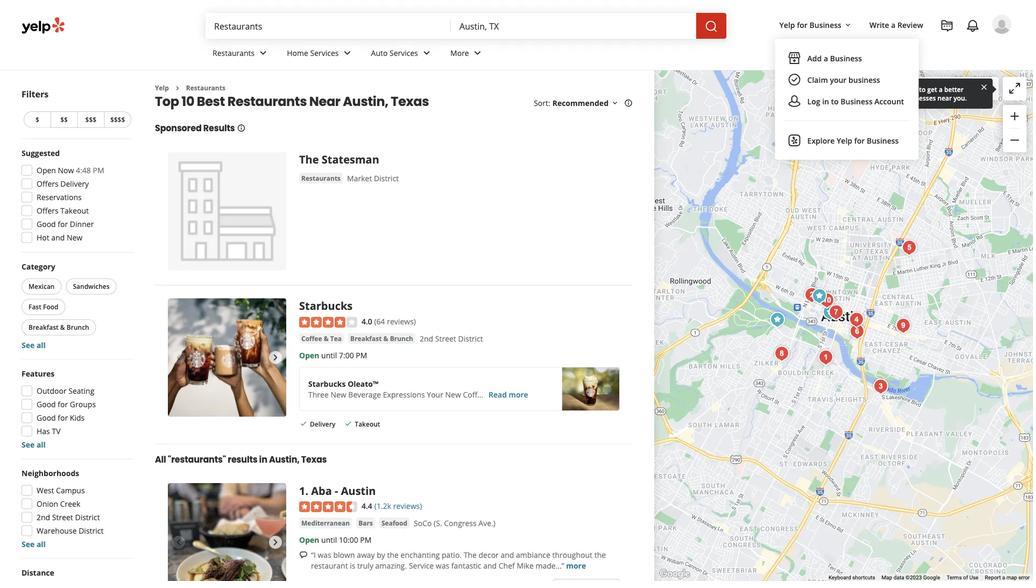 Task type: vqa. For each thing, say whether or not it's contained in the screenshot.
Venues & Event Spaces "button"
no



Task type: describe. For each thing, give the bounding box(es) containing it.
search image
[[705, 20, 718, 33]]

explore
[[808, 135, 835, 146]]

auto
[[371, 48, 388, 58]]

business down business
[[841, 96, 873, 106]]

group containing neighborhoods
[[18, 468, 133, 550]]

category
[[22, 262, 55, 272]]

map for error
[[1007, 575, 1017, 581]]

ruby a. image
[[992, 15, 1012, 34]]

pm for filters
[[93, 165, 104, 175]]

business
[[849, 75, 880, 85]]

mike
[[517, 560, 534, 571]]

16 checkmark v2 image for delivery
[[299, 420, 308, 428]]

$$$
[[85, 115, 96, 124]]

1 vertical spatial street
[[52, 512, 73, 523]]

starbucks for starbucks oleato™
[[308, 379, 346, 389]]

1 . aba - austin
[[299, 483, 376, 498]]

for for groups
[[58, 399, 68, 410]]

24 chevron down v2 image for restaurants
[[257, 47, 270, 59]]

4.4 link
[[362, 500, 372, 512]]

all
[[155, 454, 166, 466]]

add
[[808, 53, 822, 63]]

0 vertical spatial takeout
[[60, 206, 89, 216]]

expressions
[[383, 389, 425, 400]]

2 vertical spatial pm
[[360, 535, 372, 545]]

& for coffee & tea button
[[324, 334, 329, 343]]

west
[[37, 485, 54, 496]]

4:48
[[76, 165, 91, 175]]

0 horizontal spatial breakfast & brunch button
[[22, 319, 96, 336]]

service
[[409, 560, 434, 571]]

restaurants right 16 chevron right v2 image
[[186, 83, 225, 92]]

keyboard shortcuts
[[829, 575, 875, 581]]

claim your business
[[808, 75, 880, 85]]

home services
[[287, 48, 339, 58]]

open for sponsored results
[[299, 350, 319, 360]]

1 vertical spatial 2nd street district
[[37, 512, 100, 523]]

a for report
[[1003, 575, 1005, 581]]

coffee inside button
[[301, 334, 322, 343]]

2nd inside group
[[37, 512, 50, 523]]

outdoor seating
[[37, 386, 94, 396]]

0 vertical spatial more
[[509, 389, 528, 400]]

now
[[58, 165, 74, 175]]

24 yelp for biz v2 image
[[788, 134, 801, 147]]

throughout
[[552, 550, 593, 560]]

creek
[[60, 499, 80, 509]]

error
[[1019, 575, 1030, 581]]

24 chevron down v2 image for home services
[[341, 47, 354, 59]]

soco
[[414, 518, 432, 528]]

market
[[347, 173, 372, 183]]

breakfast for the right breakfast & brunch button
[[350, 334, 382, 343]]

anthem image
[[847, 321, 868, 343]]

read more
[[489, 389, 528, 400]]

see all for outdoor
[[22, 440, 46, 450]]

1 horizontal spatial more
[[566, 560, 586, 571]]

group containing features
[[18, 368, 133, 450]]

1 vertical spatial coffee
[[463, 389, 486, 400]]

the up amazing.
[[387, 550, 399, 560]]

add a business button
[[784, 47, 910, 69]]

starbucks image
[[820, 302, 841, 323]]

map data ©2023 google
[[882, 575, 940, 581]]

-
[[335, 483, 338, 498]]

see all button for outdoor seating
[[22, 440, 46, 450]]

chef
[[499, 560, 515, 571]]

(1.2k
[[374, 501, 391, 511]]

yelp for yelp for business
[[780, 20, 795, 30]]

log in to business account
[[808, 96, 904, 106]]

offers for offers delivery
[[37, 179, 58, 189]]

austin
[[341, 483, 376, 498]]

made…"
[[536, 560, 564, 571]]

0 vertical spatial austin,
[[343, 92, 388, 110]]

west campus
[[37, 485, 85, 496]]

to inside expand the map to get a better look at the businesses near you.
[[919, 85, 926, 94]]

the inside "i was blown away by the enchanting patio. the decor and ambiance throughout the restaurant is truly amazing. service was fantastic and chef mike made…"
[[464, 550, 477, 560]]

oleato™
[[348, 379, 379, 389]]

at
[[882, 93, 888, 102]]

16 speech v2 image
[[299, 551, 308, 560]]

2 vertical spatial restaurants link
[[299, 173, 343, 183]]

all "restaurants" results in austin, texas
[[155, 454, 327, 466]]

none field near
[[460, 20, 688, 32]]

use
[[970, 575, 979, 581]]

beverage
[[348, 389, 381, 400]]

for for kids
[[58, 413, 68, 423]]

expand the map to get a better look at the businesses near you.
[[867, 85, 967, 102]]

1 vertical spatial in
[[259, 454, 267, 466]]

slideshow element for open until 10:00 pm
[[168, 483, 286, 581]]

notifications image
[[967, 19, 980, 32]]

yelp inside button
[[837, 135, 852, 146]]

4.0
[[362, 316, 372, 326]]

user actions element
[[771, 13, 1027, 160]]

1 horizontal spatial new
[[331, 389, 346, 400]]

0 horizontal spatial austin,
[[269, 454, 300, 466]]

0 horizontal spatial and
[[51, 232, 65, 243]]

close image
[[980, 82, 989, 91]]

seafood link
[[379, 518, 410, 528]]

expand map image
[[1009, 82, 1021, 95]]

1 all from the top
[[37, 340, 46, 350]]

for for business
[[797, 20, 808, 30]]

open until 10:00 pm
[[299, 535, 372, 545]]

0 horizontal spatial brunch
[[67, 323, 89, 332]]

qi austin image
[[801, 284, 823, 306]]

hot and new
[[37, 232, 82, 243]]

get
[[928, 85, 937, 94]]

suggested
[[22, 148, 60, 158]]

map region
[[593, 70, 1033, 581]]

onion
[[37, 499, 58, 509]]

.
[[305, 483, 308, 498]]

aba
[[311, 483, 332, 498]]

auto services link
[[362, 39, 442, 70]]

more link
[[566, 560, 586, 571]]

1 vertical spatial reviews)
[[393, 501, 422, 511]]

near
[[309, 92, 340, 110]]

offers delivery
[[37, 179, 89, 189]]

map
[[882, 575, 893, 581]]

breakfast & brunch for the right breakfast & brunch button
[[350, 334, 413, 343]]

a for add
[[824, 53, 828, 63]]

previous image
[[172, 351, 185, 364]]

services for home services
[[310, 48, 339, 58]]

yelp link
[[155, 83, 169, 92]]

log
[[808, 96, 820, 106]]

2 vertical spatial open
[[299, 535, 319, 545]]

amazing.
[[375, 560, 407, 571]]

warehouse district
[[37, 526, 104, 536]]

in inside the log in to business account button
[[822, 96, 829, 106]]

1
[[299, 483, 305, 498]]

sponsored
[[155, 122, 202, 134]]

for inside explore yelp for business button
[[854, 135, 865, 146]]

the right throughout
[[595, 550, 606, 560]]

business down account
[[867, 135, 899, 146]]

sandwiches
[[73, 282, 110, 291]]

10
[[182, 92, 194, 110]]

1 vertical spatial texas
[[301, 454, 327, 466]]

16 chevron down v2 image
[[611, 99, 619, 107]]

1 horizontal spatial brunch
[[390, 334, 413, 343]]

claim your business button
[[784, 69, 910, 90]]

statesman
[[322, 152, 379, 167]]

moves
[[969, 84, 992, 94]]

groups
[[70, 399, 96, 410]]

all for outdoor seating
[[37, 440, 46, 450]]

look
[[867, 93, 880, 102]]

log in to business account button
[[784, 90, 910, 112]]

moonshine patio bar & grill image
[[846, 309, 868, 331]]

restaurants button
[[299, 173, 343, 183]]

terms
[[947, 575, 962, 581]]

16 checkmark v2 image for takeout
[[344, 420, 353, 428]]

sponsored results
[[155, 122, 235, 134]]

is
[[350, 560, 355, 571]]

google
[[923, 575, 940, 581]]

three
[[308, 389, 329, 400]]

claim
[[808, 75, 828, 85]]

account
[[875, 96, 904, 106]]

expand the map to get a better look at the businesses near you. tooltip
[[858, 79, 993, 109]]

hot
[[37, 232, 49, 243]]

good for good for dinner
[[37, 219, 56, 229]]

open until 7:00 pm
[[299, 350, 367, 360]]

see for west
[[22, 539, 35, 549]]

0 vertical spatial restaurants link
[[204, 39, 278, 70]]

1 vertical spatial and
[[501, 550, 514, 560]]



Task type: locate. For each thing, give the bounding box(es) containing it.
mexican
[[29, 282, 55, 291]]

and up chef
[[501, 550, 514, 560]]

1 horizontal spatial the
[[464, 550, 477, 560]]

24 chevron down v2 image
[[257, 47, 270, 59], [341, 47, 354, 59], [420, 47, 433, 59]]

0 horizontal spatial in
[[259, 454, 267, 466]]

3 all from the top
[[37, 539, 46, 549]]

aba - austin link
[[311, 483, 376, 498]]

good up has tv on the bottom left
[[37, 413, 56, 423]]

16 info v2 image
[[624, 99, 633, 107]]

2 vertical spatial good
[[37, 413, 56, 423]]

3 see from the top
[[22, 539, 35, 549]]

to inside the log in to business account button
[[831, 96, 839, 106]]

mediterranean button
[[299, 518, 352, 528]]

0 vertical spatial breakfast
[[29, 323, 59, 332]]

write a review
[[870, 20, 924, 30]]

2 see all button from the top
[[22, 440, 46, 450]]

services for auto services
[[390, 48, 418, 58]]

1 vertical spatial until
[[321, 535, 337, 545]]

(64
[[374, 316, 385, 326]]

0 vertical spatial see all
[[22, 340, 46, 350]]

a right write
[[891, 20, 896, 30]]

fantastic
[[451, 560, 481, 571]]

offers down reservations on the left top of the page
[[37, 206, 58, 216]]

1 next image from the top
[[269, 351, 282, 364]]

0 horizontal spatial services
[[310, 48, 339, 58]]

0 vertical spatial was
[[318, 550, 331, 560]]

your
[[830, 75, 847, 85]]

1 vertical spatial more
[[566, 560, 586, 571]]

1 vertical spatial restaurants link
[[186, 83, 225, 92]]

for right explore
[[854, 135, 865, 146]]

business left 16 chevron down v2 image
[[810, 20, 842, 30]]

keyboard
[[829, 575, 851, 581]]

0 horizontal spatial map
[[904, 85, 918, 94]]

1 vertical spatial breakfast & brunch
[[350, 334, 413, 343]]

near
[[938, 93, 952, 102]]

google image
[[657, 567, 693, 581]]

1 until from the top
[[321, 350, 337, 360]]

next image for open until 7:00 pm
[[269, 351, 282, 364]]

fast food
[[29, 302, 58, 311]]

1 horizontal spatial &
[[324, 334, 329, 343]]

previous image
[[172, 536, 185, 549]]

report
[[985, 575, 1001, 581]]

24 chevron down v2 image inside home services link
[[341, 47, 354, 59]]

projects image
[[941, 19, 954, 32]]

breakfast down 4.0
[[350, 334, 382, 343]]

pm for sponsored results
[[356, 350, 367, 360]]

open
[[37, 165, 56, 175], [299, 350, 319, 360], [299, 535, 319, 545]]

recommended button
[[553, 98, 619, 108]]

1 vertical spatial all
[[37, 440, 46, 450]]

blown
[[333, 550, 355, 560]]

0 horizontal spatial to
[[831, 96, 839, 106]]

3 see all from the top
[[22, 539, 46, 549]]

none field find
[[214, 20, 442, 32]]

breakfast down fast food button
[[29, 323, 59, 332]]

1 horizontal spatial breakfast
[[350, 334, 382, 343]]

good down outdoor
[[37, 399, 56, 410]]

1 horizontal spatial texas
[[391, 92, 429, 110]]

breakfast inside group
[[29, 323, 59, 332]]

next image
[[269, 351, 282, 364], [269, 536, 282, 549]]

1 see from the top
[[22, 340, 35, 350]]

best
[[197, 92, 225, 110]]

1 slideshow element from the top
[[168, 298, 286, 417]]

terms of use link
[[947, 575, 979, 581]]

more link
[[442, 39, 493, 70]]

starbucks
[[299, 298, 353, 313], [308, 379, 346, 389]]

was right '"i'
[[318, 550, 331, 560]]

see all for west
[[22, 539, 46, 549]]

for down good for groups
[[58, 413, 68, 423]]

a inside expand the map to get a better look at the businesses near you.
[[939, 85, 943, 94]]

was down patio.
[[436, 560, 450, 571]]

offers takeout
[[37, 206, 89, 216]]

0 vertical spatial reviews)
[[387, 316, 416, 326]]

1 vertical spatial see
[[22, 440, 35, 450]]

2 24 chevron down v2 image from the left
[[341, 47, 354, 59]]

0 vertical spatial see all button
[[22, 340, 46, 350]]

0 vertical spatial offers
[[37, 179, 58, 189]]

home
[[287, 48, 308, 58]]

good up hot
[[37, 219, 56, 229]]

reviews) right (64
[[387, 316, 416, 326]]

texas up '.'
[[301, 454, 327, 466]]

0 horizontal spatial breakfast
[[29, 323, 59, 332]]

group
[[1003, 105, 1027, 152], [18, 148, 133, 246], [19, 261, 133, 351], [18, 368, 133, 450], [18, 468, 133, 550]]

1 horizontal spatial in
[[822, 96, 829, 106]]

the up restaurants button
[[299, 152, 319, 167]]

2 horizontal spatial new
[[445, 389, 461, 400]]

services right home
[[310, 48, 339, 58]]

see all button down warehouse
[[22, 539, 46, 549]]

1 good from the top
[[37, 219, 56, 229]]

©2023
[[906, 575, 922, 581]]

the up fantastic
[[464, 550, 477, 560]]

0 vertical spatial breakfast & brunch
[[29, 323, 89, 332]]

16 chevron down v2 image
[[844, 21, 852, 29]]

0 vertical spatial next image
[[269, 351, 282, 364]]

breakfast & brunch button down food
[[22, 319, 96, 336]]

restaurants down the statesman
[[301, 174, 341, 182]]

breakfast & brunch down (64
[[350, 334, 413, 343]]

1 vertical spatial see all
[[22, 440, 46, 450]]

you.
[[954, 93, 967, 102]]

slideshow element
[[168, 298, 286, 417], [168, 483, 286, 581]]

austin, up '1'
[[269, 454, 300, 466]]

& left the tea in the left bottom of the page
[[324, 334, 329, 343]]

24 claim v2 image
[[788, 73, 801, 86]]

business inside button
[[810, 20, 842, 30]]

texas down auto services link
[[391, 92, 429, 110]]

2 services from the left
[[390, 48, 418, 58]]

0 horizontal spatial delivery
[[60, 179, 89, 189]]

24 chevron down v2 image inside auto services link
[[420, 47, 433, 59]]

3 see all button from the top
[[22, 539, 46, 549]]

coffee & tea link
[[299, 333, 344, 344]]

a for write
[[891, 20, 896, 30]]

tv
[[52, 426, 61, 436]]

slideshow element for open until 7:00 pm
[[168, 298, 286, 417]]

explore yelp for business
[[808, 135, 899, 146]]

1 vertical spatial see all button
[[22, 440, 46, 450]]

good for dinner
[[37, 219, 94, 229]]

& for the leftmost breakfast & brunch button
[[60, 323, 65, 332]]

new right your
[[445, 389, 461, 400]]

24 chevron down v2 image
[[471, 47, 484, 59]]

for for dinner
[[58, 219, 68, 229]]

yelp right explore
[[837, 135, 852, 146]]

0 vertical spatial pm
[[93, 165, 104, 175]]

2 until from the top
[[321, 535, 337, 545]]

a right report in the bottom right of the page
[[1003, 575, 1005, 581]]

restaurants up 16 info v2 image
[[227, 92, 307, 110]]

breakfast & brunch button down (64
[[348, 333, 415, 344]]

1 vertical spatial open
[[299, 350, 319, 360]]

takeout down beverage
[[355, 420, 380, 429]]

1 horizontal spatial was
[[436, 560, 450, 571]]

the up account
[[892, 85, 902, 94]]

austin, right near at the left of page
[[343, 92, 388, 110]]

red ash image
[[826, 302, 847, 323]]

a inside write a review link
[[891, 20, 896, 30]]

0 horizontal spatial new
[[67, 232, 82, 243]]

starbucks oleato™
[[308, 379, 379, 389]]

0 horizontal spatial coffee
[[301, 334, 322, 343]]

better
[[945, 85, 964, 94]]

for down offers takeout
[[58, 219, 68, 229]]

open down coffee & tea link
[[299, 350, 319, 360]]

brunch down sandwiches button
[[67, 323, 89, 332]]

market district
[[347, 173, 399, 183]]

2nd down onion
[[37, 512, 50, 523]]

mexican button
[[22, 279, 62, 295]]

2 none field from the left
[[460, 20, 688, 32]]

all for west campus
[[37, 539, 46, 549]]

0 horizontal spatial &
[[60, 323, 65, 332]]

aba - austin image
[[815, 347, 837, 368]]

tenten image
[[816, 290, 838, 311]]

see up features on the bottom left of page
[[22, 340, 35, 350]]

2 all from the top
[[37, 440, 46, 450]]

1 horizontal spatial coffee
[[463, 389, 486, 400]]

yelp for yelp link in the left of the page
[[155, 83, 169, 92]]

2 slideshow element from the top
[[168, 483, 286, 581]]

see all up features on the bottom left of page
[[22, 340, 46, 350]]

(1.2k reviews) link
[[374, 500, 422, 512]]

campus
[[56, 485, 85, 496]]

see all button up features on the bottom left of page
[[22, 340, 46, 350]]

food
[[43, 302, 58, 311]]

to left get at the top right
[[919, 85, 926, 94]]

coffee & tea button
[[299, 333, 344, 344]]

$
[[35, 115, 39, 124]]

group containing category
[[19, 261, 133, 351]]

(s.
[[434, 518, 442, 528]]

coffee
[[301, 334, 322, 343], [463, 389, 486, 400]]

1618 asian fusion image
[[870, 376, 892, 397]]

ritual
[[488, 389, 508, 400]]

0 vertical spatial 2nd
[[420, 334, 433, 344]]

search
[[916, 84, 940, 94]]

restaurants
[[213, 48, 255, 58], [186, 83, 225, 92], [227, 92, 307, 110], [301, 174, 341, 182]]

1 horizontal spatial 2nd
[[420, 334, 433, 344]]

reviews) up the 'seafood' in the left of the page
[[393, 501, 422, 511]]

2 vertical spatial see
[[22, 539, 35, 549]]

for inside yelp for business button
[[797, 20, 808, 30]]

1 horizontal spatial takeout
[[355, 420, 380, 429]]

and right hot
[[51, 232, 65, 243]]

the statesman link
[[299, 152, 379, 167]]

yelp left 16 chevron right v2 image
[[155, 83, 169, 92]]

2 see from the top
[[22, 440, 35, 450]]

a inside add a business button
[[824, 53, 828, 63]]

0 vertical spatial street
[[435, 334, 456, 344]]

pm
[[93, 165, 104, 175], [356, 350, 367, 360], [360, 535, 372, 545]]

recommended
[[553, 98, 609, 108]]

0 vertical spatial starbucks
[[299, 298, 353, 313]]

1 16 checkmark v2 image from the left
[[299, 420, 308, 428]]

starbucks up 4 star rating image
[[299, 298, 353, 313]]

2 horizontal spatial 24 chevron down v2 image
[[420, 47, 433, 59]]

see
[[22, 340, 35, 350], [22, 440, 35, 450], [22, 539, 35, 549]]

2 offers from the top
[[37, 206, 58, 216]]

2 horizontal spatial and
[[501, 550, 514, 560]]

0 vertical spatial 2nd street district
[[420, 334, 483, 344]]

good for good for groups
[[37, 399, 56, 410]]

1 vertical spatial delivery
[[310, 420, 335, 429]]

1 24 chevron down v2 image from the left
[[257, 47, 270, 59]]

until down mediterranean button
[[321, 535, 337, 545]]

reservations
[[37, 192, 82, 202]]

0 vertical spatial the
[[299, 152, 319, 167]]

map inside expand the map to get a better look at the businesses near you.
[[904, 85, 918, 94]]

& for the right breakfast & brunch button
[[383, 334, 388, 343]]

0 vertical spatial coffee
[[301, 334, 322, 343]]

(1.2k reviews)
[[374, 501, 422, 511]]

ambiance
[[516, 550, 550, 560]]

see for outdoor
[[22, 440, 35, 450]]

seafood
[[382, 518, 407, 527]]

in
[[822, 96, 829, 106], [259, 454, 267, 466]]

coffee down 4 star rating image
[[301, 334, 322, 343]]

None search field
[[206, 13, 729, 39]]

0 vertical spatial delivery
[[60, 179, 89, 189]]

salty sow image
[[899, 237, 920, 259]]

data
[[894, 575, 904, 581]]

delivery down open now 4:48 pm
[[60, 179, 89, 189]]

0 horizontal spatial was
[[318, 550, 331, 560]]

0 horizontal spatial 24 chevron down v2 image
[[257, 47, 270, 59]]

breakfast for the leftmost breakfast & brunch button
[[29, 323, 59, 332]]

more right ritual
[[509, 389, 528, 400]]

breakfast & brunch inside group
[[29, 323, 89, 332]]

1 horizontal spatial delivery
[[310, 420, 335, 429]]

business
[[810, 20, 842, 30], [830, 53, 862, 63], [841, 96, 873, 106], [867, 135, 899, 146]]

2 good from the top
[[37, 399, 56, 410]]

good for kids
[[37, 413, 85, 423]]

see up neighborhoods
[[22, 440, 35, 450]]

1 vertical spatial was
[[436, 560, 450, 571]]

until left 7:00
[[321, 350, 337, 360]]

open up '"i'
[[299, 535, 319, 545]]

24 chevron down v2 image right auto services
[[420, 47, 433, 59]]

4.4
[[362, 501, 372, 511]]

1 horizontal spatial to
[[919, 85, 926, 94]]

zoom in image
[[1009, 110, 1021, 123]]

open down suggested
[[37, 165, 56, 175]]

good
[[37, 219, 56, 229], [37, 399, 56, 410], [37, 413, 56, 423]]

see up distance
[[22, 539, 35, 549]]

group containing suggested
[[18, 148, 133, 246]]

0 horizontal spatial breakfast & brunch
[[29, 323, 89, 332]]

0 vertical spatial until
[[321, 350, 337, 360]]

4.4 star rating image
[[299, 502, 357, 512]]

0 vertical spatial yelp
[[780, 20, 795, 30]]

takeout up dinner
[[60, 206, 89, 216]]

1 horizontal spatial street
[[435, 334, 456, 344]]

until for until 7:00 pm
[[321, 350, 337, 360]]

and
[[51, 232, 65, 243], [501, 550, 514, 560], [483, 560, 497, 571]]

offers for offers takeout
[[37, 206, 58, 216]]

for up "24 add biz v2" image
[[797, 20, 808, 30]]

suerte image
[[893, 315, 914, 337]]

odd duck image
[[771, 343, 793, 365]]

1 vertical spatial starbucks
[[308, 379, 346, 389]]

2nd right breakfast & brunch link
[[420, 334, 433, 344]]

map for moves
[[951, 84, 967, 94]]

coffee left read
[[463, 389, 486, 400]]

the right at
[[890, 93, 900, 102]]

1 horizontal spatial and
[[483, 560, 497, 571]]

1 none field from the left
[[214, 20, 442, 32]]

1 horizontal spatial breakfast & brunch button
[[348, 333, 415, 344]]

starbucks link
[[299, 298, 353, 313]]

0 horizontal spatial yelp
[[155, 83, 169, 92]]

see all button down has
[[22, 440, 46, 450]]

16 checkmark v2 image
[[299, 420, 308, 428], [344, 420, 353, 428]]

0 vertical spatial open
[[37, 165, 56, 175]]

24 chevron down v2 image left the auto
[[341, 47, 354, 59]]

zoom out image
[[1009, 134, 1021, 147]]

business categories element
[[204, 39, 1012, 70]]

& down the 4.0 (64 reviews)
[[383, 334, 388, 343]]

1 horizontal spatial 24 chevron down v2 image
[[341, 47, 354, 59]]

7:00
[[339, 350, 354, 360]]

services right the auto
[[390, 48, 418, 58]]

0 horizontal spatial takeout
[[60, 206, 89, 216]]

restaurants inside button
[[301, 174, 341, 182]]

16 info v2 image
[[237, 124, 246, 132]]

the statesman image
[[809, 286, 830, 307]]

1 vertical spatial pm
[[356, 350, 367, 360]]

3 24 chevron down v2 image from the left
[[420, 47, 433, 59]]

delivery down three
[[310, 420, 335, 429]]

4.0 (64 reviews)
[[362, 316, 416, 326]]

three new beverage expressions your new coffee ritual
[[308, 389, 508, 400]]

1 horizontal spatial 2nd street district
[[420, 334, 483, 344]]

1 see all button from the top
[[22, 340, 46, 350]]

2 next image from the top
[[269, 536, 282, 549]]

see all down has
[[22, 440, 46, 450]]

top
[[155, 92, 179, 110]]

a right get at the top right
[[939, 85, 943, 94]]

bars button
[[356, 518, 375, 528]]

2 16 checkmark v2 image from the left
[[344, 420, 353, 428]]

1 vertical spatial yelp
[[155, 83, 169, 92]]

fast food button
[[22, 299, 65, 315]]

brunch down the 4.0 (64 reviews)
[[390, 334, 413, 343]]

Find text field
[[214, 20, 442, 32]]

1 vertical spatial to
[[831, 96, 839, 106]]

24 friends v2 image
[[788, 95, 801, 108]]

more down throughout
[[566, 560, 586, 571]]

2 horizontal spatial map
[[1007, 575, 1017, 581]]

all up features on the bottom left of page
[[37, 340, 46, 350]]

all down warehouse
[[37, 539, 46, 549]]

see all button for west campus
[[22, 539, 46, 549]]

yelp inside button
[[780, 20, 795, 30]]

none field up home services link at top left
[[214, 20, 442, 32]]

next image for open until 10:00 pm
[[269, 536, 282, 549]]

review
[[898, 20, 924, 30]]

for
[[797, 20, 808, 30], [854, 135, 865, 146], [58, 219, 68, 229], [58, 399, 68, 410], [58, 413, 68, 423]]

$$$$ button
[[104, 111, 131, 128]]

map for to
[[904, 85, 918, 94]]

warehouse
[[37, 526, 77, 536]]

until for until 10:00 pm
[[321, 535, 337, 545]]

see all
[[22, 340, 46, 350], [22, 440, 46, 450], [22, 539, 46, 549]]

new down starbucks oleato™
[[331, 389, 346, 400]]

restaurants inside business categories element
[[213, 48, 255, 58]]

all down has
[[37, 440, 46, 450]]

pm right 7:00
[[356, 350, 367, 360]]

for up good for kids
[[58, 399, 68, 410]]

0 vertical spatial texas
[[391, 92, 429, 110]]

offers up reservations on the left top of the page
[[37, 179, 58, 189]]

1 vertical spatial the
[[464, 550, 477, 560]]

0 horizontal spatial the
[[299, 152, 319, 167]]

0 vertical spatial to
[[919, 85, 926, 94]]

and down decor
[[483, 560, 497, 571]]

0 vertical spatial see
[[22, 340, 35, 350]]

1 horizontal spatial none field
[[460, 20, 688, 32]]

3 good from the top
[[37, 413, 56, 423]]

open inside group
[[37, 165, 56, 175]]

1 vertical spatial takeout
[[355, 420, 380, 429]]

2 vertical spatial yelp
[[837, 135, 852, 146]]

1 vertical spatial austin,
[[269, 454, 300, 466]]

see all down warehouse
[[22, 539, 46, 549]]

a right 'add'
[[824, 53, 828, 63]]

starbucks for starbucks
[[299, 298, 353, 313]]

1 vertical spatial good
[[37, 399, 56, 410]]

Near text field
[[460, 20, 688, 32]]

auto services
[[371, 48, 418, 58]]

sandwiches button
[[66, 279, 117, 295]]

4 star rating image
[[299, 317, 357, 328]]

good for good for kids
[[37, 413, 56, 423]]

to right log
[[831, 96, 839, 106]]

new down dinner
[[67, 232, 82, 243]]

1 horizontal spatial breakfast & brunch
[[350, 334, 413, 343]]

24 chevron down v2 image for auto services
[[420, 47, 433, 59]]

1 see all from the top
[[22, 340, 46, 350]]

2 see all from the top
[[22, 440, 46, 450]]

0 horizontal spatial 16 checkmark v2 image
[[299, 420, 308, 428]]

none field up business categories element
[[460, 20, 688, 32]]

truly
[[357, 560, 373, 571]]

chuy's image
[[767, 309, 788, 331]]

open now 4:48 pm
[[37, 165, 104, 175]]

pm up away
[[360, 535, 372, 545]]

24 chevron down v2 image left home
[[257, 47, 270, 59]]

& inside group
[[60, 323, 65, 332]]

mediterranean link
[[299, 518, 352, 528]]

open for filters
[[37, 165, 56, 175]]

starbucks up three
[[308, 379, 346, 389]]

2 vertical spatial all
[[37, 539, 46, 549]]

in right "results"
[[259, 454, 267, 466]]

2 horizontal spatial yelp
[[837, 135, 852, 146]]

None field
[[214, 20, 442, 32], [460, 20, 688, 32]]

shortcuts
[[853, 575, 875, 581]]

pm right the 4:48
[[93, 165, 104, 175]]

2 vertical spatial and
[[483, 560, 497, 571]]

distance
[[22, 568, 54, 578]]

$ button
[[24, 111, 50, 128]]

business up claim your business button
[[830, 53, 862, 63]]

16 chevron right v2 image
[[173, 84, 182, 92]]

1 horizontal spatial yelp
[[780, 20, 795, 30]]

restaurants up best
[[213, 48, 255, 58]]

breakfast & brunch down food
[[29, 323, 89, 332]]

0 horizontal spatial street
[[52, 512, 73, 523]]

& down fast food button
[[60, 323, 65, 332]]

expand
[[867, 85, 890, 94]]

1 services from the left
[[310, 48, 339, 58]]

$$$ button
[[77, 111, 104, 128]]

breakfast & brunch for the leftmost breakfast & brunch button
[[29, 323, 89, 332]]

yelp up "24 add biz v2" image
[[780, 20, 795, 30]]

24 add biz v2 image
[[788, 52, 801, 65]]

1 vertical spatial brunch
[[390, 334, 413, 343]]

in right log
[[822, 96, 829, 106]]

1 vertical spatial offers
[[37, 206, 58, 216]]

0 horizontal spatial more
[[509, 389, 528, 400]]

0 horizontal spatial none field
[[214, 20, 442, 32]]

1 offers from the top
[[37, 179, 58, 189]]



